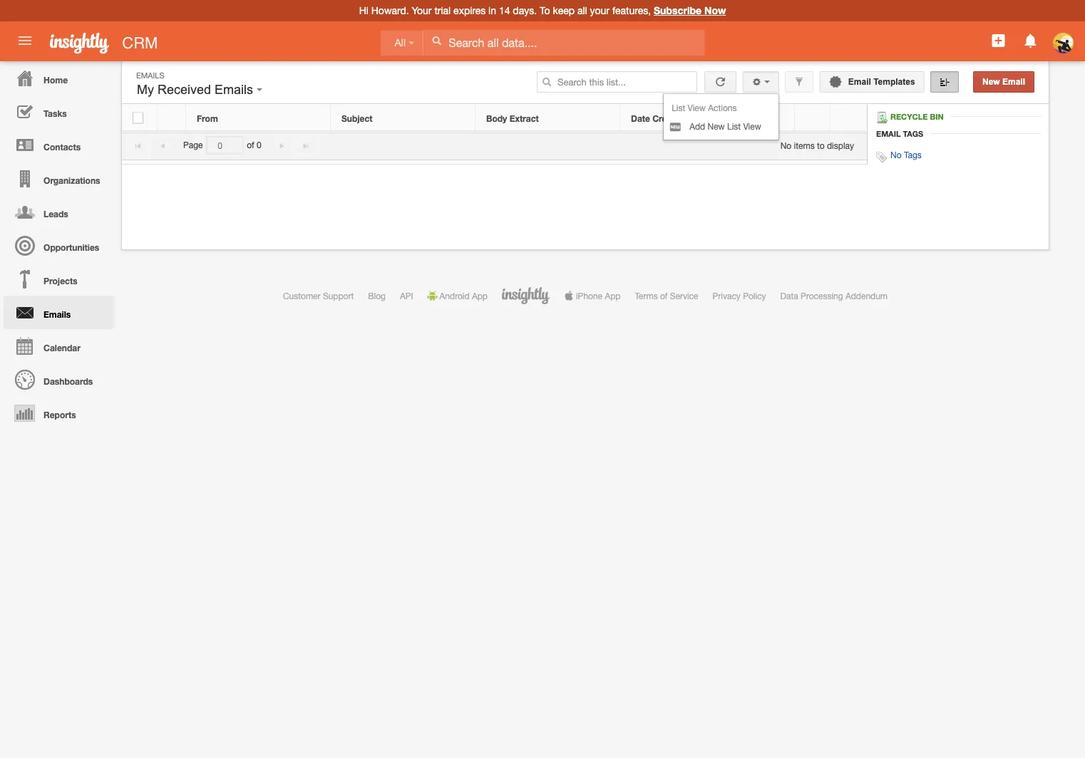 Task type: locate. For each thing, give the bounding box(es) containing it.
trial
[[434, 5, 451, 16]]

home link
[[4, 61, 114, 95]]

android app
[[440, 291, 488, 301]]

app right android
[[472, 291, 488, 301]]

leads link
[[4, 195, 114, 229]]

1 vertical spatial view
[[743, 121, 761, 131]]

0 horizontal spatial no
[[780, 140, 792, 150]]

opportunities link
[[4, 229, 114, 262]]

cog image
[[752, 77, 762, 87]]

data
[[780, 291, 798, 301]]

1 horizontal spatial emails
[[136, 71, 164, 80]]

customer support link
[[283, 291, 354, 301]]

navigation
[[0, 61, 114, 430]]

0
[[257, 140, 261, 150]]

emails up from
[[215, 82, 253, 97]]

1 horizontal spatial of
[[660, 291, 668, 301]]

show list view filters image
[[794, 77, 804, 87]]

no left "tags"
[[890, 150, 902, 160]]

privacy policy link
[[713, 291, 766, 301]]

0 horizontal spatial list
[[672, 103, 685, 113]]

items
[[794, 140, 815, 150]]

extract
[[510, 113, 539, 123]]

opportunities
[[44, 242, 99, 252]]

dashboards link
[[4, 363, 114, 396]]

your
[[590, 5, 610, 16]]

1 app from the left
[[472, 291, 488, 301]]

contacts link
[[4, 128, 114, 162]]

0 vertical spatial emails
[[136, 71, 164, 80]]

hi
[[359, 5, 369, 16]]

1 vertical spatial of
[[660, 291, 668, 301]]

1 vertical spatial list
[[727, 121, 741, 131]]

2 horizontal spatial emails
[[215, 82, 253, 97]]

1 horizontal spatial app
[[605, 291, 621, 301]]

of right terms
[[660, 291, 668, 301]]

customer support
[[283, 291, 354, 301]]

add new list view
[[690, 121, 761, 131]]

tasks link
[[4, 95, 114, 128]]

emails up 'my'
[[136, 71, 164, 80]]

bin
[[930, 112, 944, 121]]

None checkbox
[[133, 112, 143, 124]]

email
[[848, 77, 871, 87], [1002, 77, 1025, 87], [876, 129, 901, 138]]

no left items
[[780, 140, 792, 150]]

new
[[982, 77, 1000, 87], [708, 121, 725, 131]]

Search this list... text field
[[537, 71, 697, 93]]

features,
[[612, 5, 651, 16]]

view down list view actions link
[[743, 121, 761, 131]]

blog link
[[368, 291, 386, 301]]

my received emails button
[[133, 79, 266, 101]]

templates
[[873, 77, 915, 87]]

new right add
[[708, 121, 725, 131]]

your
[[412, 5, 432, 16]]

2 app from the left
[[605, 291, 621, 301]]

emails link
[[4, 296, 114, 329]]

0 horizontal spatial emails
[[44, 309, 71, 319]]

my
[[137, 82, 154, 97]]

date
[[631, 113, 650, 123]]

now
[[704, 5, 726, 16]]

1 horizontal spatial email
[[876, 129, 901, 138]]

row containing from
[[122, 105, 866, 131]]

Search all data.... text field
[[424, 30, 705, 56]]

my received emails
[[137, 82, 257, 97]]

add new list view link
[[664, 117, 778, 135]]

view up add
[[688, 103, 706, 113]]

email left 'templates'
[[848, 77, 871, 87]]

app right iphone
[[605, 291, 621, 301]]

iphone app
[[576, 291, 621, 301]]

email left tags
[[876, 129, 901, 138]]

email tags
[[876, 129, 923, 138]]

howard.
[[371, 5, 409, 16]]

list up "created"
[[672, 103, 685, 113]]

emails
[[136, 71, 164, 80], [215, 82, 253, 97], [44, 309, 71, 319]]

emails up calendar "link"
[[44, 309, 71, 319]]

organizations
[[44, 175, 100, 185]]

android
[[440, 291, 470, 301]]

0 horizontal spatial app
[[472, 291, 488, 301]]

new right show sidebar icon
[[982, 77, 1000, 87]]

app
[[472, 291, 488, 301], [605, 291, 621, 301]]

no items to display
[[780, 140, 854, 150]]

all
[[395, 37, 406, 48]]

0 vertical spatial list
[[672, 103, 685, 113]]

navigation containing home
[[0, 61, 114, 430]]

0 horizontal spatial of
[[247, 140, 254, 150]]

email down notifications icon
[[1002, 77, 1025, 87]]

0 horizontal spatial view
[[688, 103, 706, 113]]

api link
[[400, 291, 413, 301]]

tags
[[904, 150, 922, 160]]

list
[[672, 103, 685, 113], [727, 121, 741, 131]]

list view actions
[[672, 103, 737, 113]]

new email
[[982, 77, 1025, 87]]

iphone
[[576, 291, 602, 301]]

display
[[827, 140, 854, 150]]

recycle
[[890, 112, 928, 121]]

list down actions
[[727, 121, 741, 131]]

1 vertical spatial emails
[[215, 82, 253, 97]]

body
[[486, 113, 507, 123]]

1 horizontal spatial view
[[743, 121, 761, 131]]

1 horizontal spatial new
[[982, 77, 1000, 87]]

row
[[122, 105, 866, 131]]

1 horizontal spatial list
[[727, 121, 741, 131]]

date created
[[631, 113, 685, 123]]

add
[[690, 121, 705, 131]]

body extract
[[486, 113, 539, 123]]

of left 0 in the left top of the page
[[247, 140, 254, 150]]

no
[[780, 140, 792, 150], [890, 150, 902, 160]]

2 vertical spatial emails
[[44, 309, 71, 319]]

0 horizontal spatial email
[[848, 77, 871, 87]]

1 horizontal spatial no
[[890, 150, 902, 160]]

iphone app link
[[564, 291, 621, 301]]

notifications image
[[1022, 32, 1039, 49]]

view
[[688, 103, 706, 113], [743, 121, 761, 131]]

0 horizontal spatial new
[[708, 121, 725, 131]]

hi howard. your trial expires in 14 days. to keep all your features, subscribe now
[[359, 5, 726, 16]]

blog
[[368, 291, 386, 301]]



Task type: vqa. For each thing, say whether or not it's contained in the screenshot.
bottommost the Contact
no



Task type: describe. For each thing, give the bounding box(es) containing it.
crm
[[122, 34, 158, 52]]

show sidebar image
[[940, 77, 950, 87]]

list view actions link
[[646, 98, 778, 117]]

2 horizontal spatial email
[[1002, 77, 1025, 87]]

tags
[[903, 129, 923, 138]]

calendar link
[[4, 329, 114, 363]]

organizations link
[[4, 162, 114, 195]]

android app link
[[427, 291, 488, 301]]

policy
[[743, 291, 766, 301]]

expires
[[454, 5, 486, 16]]

home
[[44, 75, 68, 85]]

privacy
[[713, 291, 741, 301]]

customer
[[283, 291, 321, 301]]

white image
[[432, 36, 442, 46]]

support
[[323, 291, 354, 301]]

received
[[158, 82, 211, 97]]

app for iphone app
[[605, 291, 621, 301]]

no for no items to display
[[780, 140, 792, 150]]

0 vertical spatial view
[[688, 103, 706, 113]]

in
[[488, 5, 496, 16]]

all
[[577, 5, 587, 16]]

0 vertical spatial new
[[982, 77, 1000, 87]]

calendar
[[44, 343, 80, 353]]

search image
[[542, 77, 552, 87]]

actions
[[708, 103, 737, 113]]

14
[[499, 5, 510, 16]]

emails inside button
[[215, 82, 253, 97]]

subscribe now link
[[654, 5, 726, 16]]

refresh list image
[[714, 77, 727, 87]]

service
[[670, 291, 698, 301]]

dashboards
[[44, 376, 93, 386]]

subject
[[342, 113, 373, 123]]

none checkbox inside row
[[133, 112, 143, 124]]

processing
[[801, 291, 843, 301]]

emails inside navigation
[[44, 309, 71, 319]]

0 vertical spatial of
[[247, 140, 254, 150]]

terms of service link
[[635, 291, 698, 301]]

recycle bin link
[[876, 112, 951, 123]]

page
[[183, 140, 203, 150]]

data processing addendum link
[[780, 291, 888, 301]]

email for templates
[[848, 77, 871, 87]]

days.
[[513, 5, 537, 16]]

no tags link
[[890, 150, 922, 160]]

app for android app
[[472, 291, 488, 301]]

to
[[540, 5, 550, 16]]

projects
[[44, 276, 77, 286]]

email for tags
[[876, 129, 901, 138]]

to
[[817, 140, 825, 150]]

created
[[653, 113, 685, 123]]

terms
[[635, 291, 658, 301]]

no for no tags
[[890, 150, 902, 160]]

terms of service
[[635, 291, 698, 301]]

contacts
[[44, 142, 81, 152]]

recycle bin
[[890, 112, 944, 121]]

new email link
[[973, 71, 1034, 93]]

1 vertical spatial new
[[708, 121, 725, 131]]

subscribe
[[654, 5, 702, 16]]

email templates
[[846, 77, 915, 87]]

keep
[[553, 5, 575, 16]]

from
[[197, 113, 218, 123]]

api
[[400, 291, 413, 301]]

data processing addendum
[[780, 291, 888, 301]]

email templates link
[[820, 71, 924, 93]]

reports link
[[4, 396, 114, 430]]

projects link
[[4, 262, 114, 296]]

privacy policy
[[713, 291, 766, 301]]

tasks
[[44, 108, 67, 118]]

of 0
[[247, 140, 261, 150]]

reports
[[44, 410, 76, 420]]

all link
[[380, 30, 423, 56]]

addendum
[[846, 291, 888, 301]]

leads
[[44, 209, 68, 219]]



